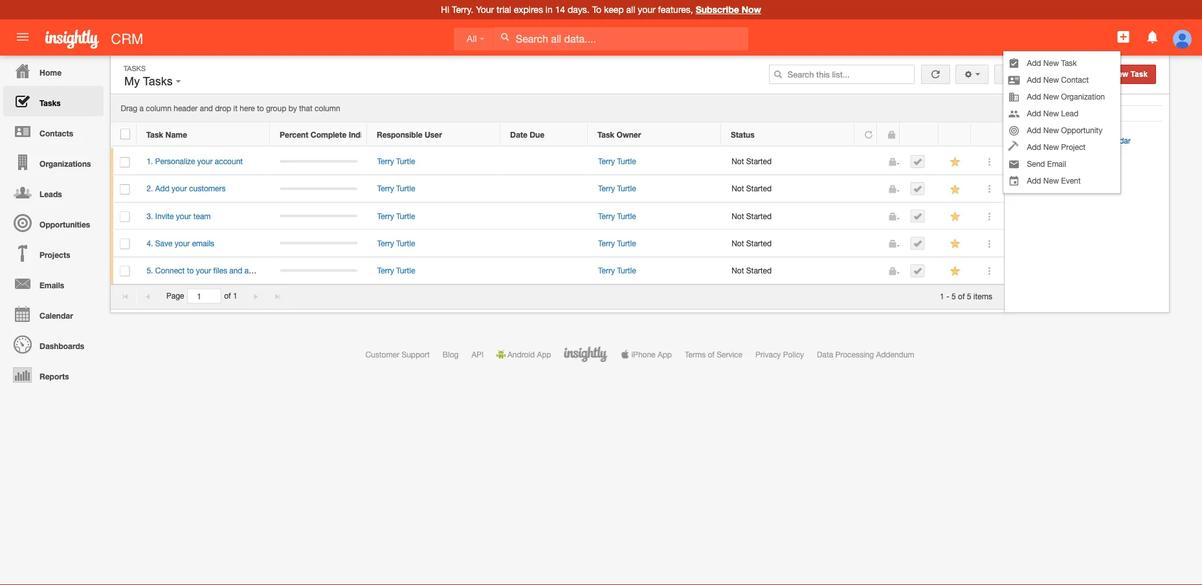 Task type: vqa. For each thing, say whether or not it's contained in the screenshot.
4th Not Started from the bottom
yes



Task type: describe. For each thing, give the bounding box(es) containing it.
mark this task complete image for 3. invite your team
[[913, 212, 922, 221]]

send
[[1027, 160, 1045, 169]]

1. personalize your account
[[147, 157, 243, 166]]

files
[[213, 266, 227, 275]]

due
[[530, 130, 545, 139]]

my
[[124, 75, 140, 88]]

add new task link
[[1004, 55, 1121, 71]]

iphone
[[632, 350, 656, 359]]

customer support
[[365, 350, 430, 359]]

privacy policy
[[756, 350, 804, 359]]

customer
[[365, 350, 400, 359]]

new task link
[[1104, 65, 1156, 84]]

calendar inside navigation
[[40, 311, 73, 320]]

data processing addendum
[[817, 350, 915, 359]]

private task image
[[888, 267, 897, 276]]

addendum
[[876, 350, 915, 359]]

group
[[266, 104, 286, 113]]

tasks up my
[[124, 64, 146, 73]]

your for customers
[[172, 184, 187, 193]]

invite
[[155, 212, 174, 221]]

task left name
[[146, 130, 163, 139]]

recycle
[[1026, 102, 1059, 110]]

add for add new opportunity
[[1027, 126, 1041, 135]]

2 press ctrl + space to group column header from the left
[[939, 122, 971, 147]]

contacts link
[[3, 117, 104, 147]]

tasks for export tasks
[[1049, 172, 1068, 181]]

items
[[974, 292, 993, 301]]

name
[[165, 130, 187, 139]]

send email link
[[1004, 156, 1121, 172]]

projects link
[[3, 238, 104, 269]]

5.
[[147, 266, 153, 275]]

add new lead link
[[1004, 105, 1121, 122]]

data
[[817, 350, 833, 359]]

not for 2. add your customers
[[732, 184, 744, 193]]

your
[[476, 4, 494, 15]]

not started cell for 5. connect to your files and apps
[[722, 258, 855, 285]]

terms
[[685, 350, 706, 359]]

0 horizontal spatial to
[[592, 4, 602, 15]]

not started for 3. invite your team
[[732, 212, 772, 221]]

reports
[[40, 372, 69, 381]]

started for 2. add your customers
[[746, 184, 772, 193]]

add new lead
[[1027, 109, 1079, 118]]

started for 1. personalize your account
[[746, 157, 772, 166]]

not started cell for 1. personalize your account
[[722, 148, 855, 176]]

add new project
[[1027, 143, 1086, 152]]

android
[[508, 350, 535, 359]]

google
[[1072, 136, 1097, 145]]

contact
[[1061, 75, 1089, 84]]

add new task
[[1027, 59, 1077, 68]]

indicator
[[349, 130, 382, 139]]

send email
[[1027, 160, 1066, 169]]

processing
[[836, 350, 874, 359]]

2. add your customers
[[147, 184, 226, 193]]

all
[[626, 4, 635, 15]]

add for add new organization
[[1027, 92, 1041, 101]]

your left files
[[196, 266, 211, 275]]

add for add tasks to google calendar
[[1024, 136, 1038, 145]]

private task image for customers
[[888, 185, 897, 194]]

task up show sidebar icon
[[1061, 59, 1077, 68]]

owner
[[617, 130, 641, 139]]

drag a column header and drop it here to group by that column
[[121, 104, 340, 113]]

1 1 from the left
[[233, 292, 237, 301]]

1.
[[147, 157, 153, 166]]

1 horizontal spatial to
[[257, 104, 264, 113]]

subscribe
[[696, 4, 739, 15]]

app for iphone app
[[658, 350, 672, 359]]

mark this task complete image for 2. add your customers
[[913, 185, 922, 194]]

mark this task complete image for 1. personalize your account
[[913, 157, 922, 166]]

new for organization
[[1044, 92, 1059, 101]]

0 horizontal spatial of
[[224, 292, 231, 301]]

save
[[155, 239, 173, 248]]

api link
[[472, 350, 484, 359]]

3 press ctrl + space to group column header from the left
[[971, 122, 1004, 147]]

customers
[[189, 184, 226, 193]]

app for android app
[[537, 350, 551, 359]]

row containing task name
[[111, 122, 1004, 147]]

emails link
[[3, 269, 104, 299]]

account
[[215, 157, 243, 166]]

add for add new task
[[1027, 59, 1041, 68]]

row containing 5. connect to your files and apps
[[111, 258, 1004, 285]]

iphone app
[[632, 350, 672, 359]]

1 horizontal spatial export
[[1047, 117, 1076, 126]]

not for 1. personalize your account
[[732, 157, 744, 166]]

your for team
[[176, 212, 191, 221]]

3. invite your team
[[147, 212, 211, 221]]

all
[[467, 34, 477, 44]]

row containing 2. add your customers
[[111, 176, 1004, 203]]

api
[[472, 350, 484, 359]]

add for add new project
[[1027, 143, 1041, 152]]

page
[[166, 292, 184, 301]]

2. add your customers link
[[147, 184, 232, 193]]

a
[[140, 104, 144, 113]]

drop
[[215, 104, 231, 113]]

export tasks link
[[1013, 172, 1068, 181]]

row containing 3. invite your team
[[111, 203, 1004, 230]]

following image for 3. invite your team
[[949, 211, 962, 223]]

2 5 from the left
[[967, 292, 971, 301]]

Search all data.... text field
[[493, 27, 748, 50]]

privacy policy link
[[756, 350, 804, 359]]

lead
[[1061, 109, 1079, 118]]

3.
[[147, 212, 153, 221]]

tasks for my tasks
[[143, 75, 173, 88]]

date due
[[510, 130, 545, 139]]

your right all
[[638, 4, 656, 15]]

1 field
[[188, 290, 220, 303]]

4. save your emails link
[[147, 239, 221, 248]]

privacy
[[756, 350, 781, 359]]

of 1
[[224, 292, 237, 301]]

add new project link
[[1004, 139, 1121, 156]]

recycle bin
[[1026, 102, 1074, 110]]

display: grid image
[[1003, 70, 1015, 79]]

1. personalize your account link
[[147, 157, 249, 166]]

connect
[[155, 266, 185, 275]]

leads
[[40, 190, 62, 199]]

all link
[[454, 27, 493, 51]]

blog
[[443, 350, 459, 359]]

tasks for add tasks to google calendar
[[1040, 136, 1060, 145]]

-
[[947, 292, 950, 301]]

organizations link
[[3, 147, 104, 177]]

not for 3. invite your team
[[732, 212, 744, 221]]

add new opportunity
[[1027, 126, 1103, 135]]

customer support link
[[365, 350, 430, 359]]

dashboards
[[40, 342, 84, 351]]

not started for 1. personalize your account
[[732, 157, 772, 166]]

following image for 4. save your emails
[[949, 238, 962, 250]]

2 1 from the left
[[940, 292, 944, 301]]

dashboards link
[[3, 330, 104, 360]]

private task image for account
[[888, 158, 897, 167]]

iphone app link
[[621, 350, 672, 359]]



Task type: locate. For each thing, give the bounding box(es) containing it.
responsible
[[377, 130, 423, 139]]

policy
[[783, 350, 804, 359]]

0 vertical spatial export
[[1047, 117, 1076, 126]]

2 mark this task complete image from the top
[[913, 239, 922, 248]]

import for import / export
[[1013, 117, 1041, 126]]

1 - 5 of 5 items
[[940, 292, 993, 301]]

0 vertical spatial calendar
[[1099, 136, 1131, 145]]

days.
[[568, 4, 590, 15]]

1 started from the top
[[746, 157, 772, 166]]

add inside add new lead link
[[1027, 109, 1041, 118]]

1 not started from the top
[[732, 157, 772, 166]]

home
[[40, 68, 62, 77]]

4 not from the top
[[732, 239, 744, 248]]

following image
[[949, 156, 962, 168], [949, 183, 962, 196], [949, 238, 962, 250]]

show sidebar image
[[1074, 70, 1083, 79]]

white image
[[500, 32, 509, 41]]

personalize
[[155, 157, 195, 166]]

app right 'android'
[[537, 350, 551, 359]]

complete
[[311, 130, 347, 139]]

not started cell for 4. save your emails
[[722, 230, 855, 258]]

tasks
[[124, 64, 146, 73], [143, 75, 173, 88], [40, 98, 61, 107], [1040, 136, 1060, 145], [1049, 154, 1068, 163], [1049, 172, 1068, 181]]

to down add new opportunity
[[1062, 136, 1070, 145]]

1 following image from the top
[[949, 211, 962, 223]]

add new opportunity link
[[1004, 122, 1121, 139]]

import tasks link
[[1013, 154, 1068, 163]]

tasks inside tasks link
[[40, 98, 61, 107]]

apps
[[245, 266, 262, 275]]

2 vertical spatial following image
[[949, 238, 962, 250]]

your left account
[[197, 157, 213, 166]]

your for emails
[[175, 239, 190, 248]]

cog image
[[964, 70, 973, 79]]

4 not started from the top
[[732, 239, 772, 248]]

mark this task complete image for 4. save your emails
[[913, 239, 922, 248]]

add inside row
[[155, 184, 169, 193]]

1 horizontal spatial 1
[[940, 292, 944, 301]]

1 mark this task complete image from the top
[[913, 157, 922, 166]]

1 5 from the left
[[952, 292, 956, 301]]

0 vertical spatial mark this task complete image
[[913, 157, 922, 166]]

following image for 5. connect to your files and apps
[[949, 265, 962, 278]]

press ctrl + space to group column header left '/'
[[971, 122, 1004, 147]]

4.
[[147, 239, 153, 248]]

1 not started cell from the top
[[722, 148, 855, 176]]

0 vertical spatial mark this task complete image
[[913, 185, 922, 194]]

started for 5. connect to your files and apps
[[746, 266, 772, 275]]

cell
[[270, 148, 367, 176], [501, 148, 588, 176], [855, 148, 878, 176], [901, 148, 939, 176], [270, 176, 367, 203], [501, 176, 588, 203], [855, 176, 878, 203], [901, 176, 939, 203], [270, 203, 367, 230], [501, 203, 588, 230], [855, 203, 878, 230], [901, 203, 939, 230], [270, 230, 367, 258], [501, 230, 588, 258], [855, 230, 878, 258], [901, 230, 939, 258], [270, 258, 367, 285], [501, 258, 588, 285], [855, 258, 878, 285], [901, 258, 939, 285]]

1 horizontal spatial of
[[708, 350, 715, 359]]

private task image for emails
[[888, 240, 897, 249]]

email
[[1047, 160, 1066, 169]]

export
[[1047, 117, 1076, 126], [1024, 172, 1047, 181]]

6 row from the top
[[111, 258, 1004, 285]]

3 row from the top
[[111, 176, 1004, 203]]

of right '-' on the right
[[958, 292, 965, 301]]

your up 3. invite your team
[[172, 184, 187, 193]]

add inside add new project link
[[1027, 143, 1041, 152]]

team
[[193, 212, 211, 221]]

1 vertical spatial and
[[229, 266, 242, 275]]

leads link
[[3, 177, 104, 208]]

1 horizontal spatial calendar
[[1099, 136, 1131, 145]]

1 vertical spatial mark this task complete image
[[913, 212, 922, 221]]

new for task
[[1044, 59, 1059, 68]]

3 not started from the top
[[732, 212, 772, 221]]

1
[[233, 292, 237, 301], [940, 292, 944, 301]]

5 not from the top
[[732, 266, 744, 275]]

14
[[555, 4, 565, 15]]

0 horizontal spatial 1
[[233, 292, 237, 301]]

of
[[224, 292, 231, 301], [958, 292, 965, 301], [708, 350, 715, 359]]

2 vertical spatial mark this task complete image
[[913, 267, 922, 276]]

user
[[425, 130, 442, 139]]

2 app from the left
[[658, 350, 672, 359]]

event
[[1061, 176, 1081, 185]]

turtle
[[396, 157, 415, 166], [617, 157, 636, 166], [396, 184, 415, 193], [617, 184, 636, 193], [396, 212, 415, 221], [617, 212, 636, 221], [396, 239, 415, 248], [617, 239, 636, 248], [396, 266, 415, 275], [617, 266, 636, 275]]

1 horizontal spatial to
[[1062, 136, 1070, 145]]

3 started from the top
[[746, 212, 772, 221]]

0 horizontal spatial column
[[146, 104, 172, 113]]

5 not started cell from the top
[[722, 258, 855, 285]]

3 not from the top
[[732, 212, 744, 221]]

add inside add new contact link
[[1027, 75, 1041, 84]]

3 not started cell from the top
[[722, 203, 855, 230]]

projects
[[40, 251, 70, 260]]

3 mark this task complete image from the top
[[913, 267, 922, 276]]

refresh list image
[[930, 70, 942, 79]]

add tasks to google calendar link
[[1013, 136, 1131, 145]]

2 row from the top
[[111, 148, 1004, 176]]

0 vertical spatial to
[[257, 104, 264, 113]]

trial
[[497, 4, 511, 15]]

new for event
[[1044, 176, 1059, 185]]

0 vertical spatial and
[[200, 104, 213, 113]]

0 horizontal spatial export
[[1024, 172, 1047, 181]]

tasks down add new opportunity
[[1040, 136, 1060, 145]]

Search this list... text field
[[769, 65, 915, 84]]

4 not started cell from the top
[[722, 230, 855, 258]]

1 vertical spatial to
[[187, 266, 194, 275]]

0 vertical spatial following image
[[949, 211, 962, 223]]

private task image for team
[[888, 212, 897, 221]]

to right here
[[257, 104, 264, 113]]

mark this task complete image
[[913, 157, 922, 166], [913, 239, 922, 248]]

terry.
[[452, 4, 473, 15]]

to right the connect
[[187, 266, 194, 275]]

following image for 1. personalize your account
[[949, 156, 962, 168]]

reports link
[[3, 360, 104, 390]]

3 following image from the top
[[949, 238, 962, 250]]

1 app from the left
[[537, 350, 551, 359]]

organizations
[[40, 159, 91, 168]]

new for project
[[1044, 143, 1059, 152]]

not started cell
[[722, 148, 855, 176], [722, 176, 855, 203], [722, 203, 855, 230], [722, 230, 855, 258], [722, 258, 855, 285]]

1 vertical spatial import
[[1024, 154, 1047, 163]]

export tasks
[[1022, 172, 1068, 181]]

not started cell for 3. invite your team
[[722, 203, 855, 230]]

press ctrl + space to group column header right "repeating task" icon
[[900, 122, 939, 147]]

1 horizontal spatial 5
[[967, 292, 971, 301]]

0 vertical spatial to
[[592, 4, 602, 15]]

add new organization link
[[1004, 88, 1121, 105]]

percent complete indicator responsible user
[[280, 130, 442, 139]]

1 following image from the top
[[949, 156, 962, 168]]

not for 5. connect to your files and apps
[[732, 266, 744, 275]]

data processing addendum link
[[817, 350, 915, 359]]

not started for 5. connect to your files and apps
[[732, 266, 772, 275]]

now
[[742, 4, 761, 15]]

subscribe now link
[[696, 4, 761, 15]]

of right terms
[[708, 350, 715, 359]]

2 mark this task complete image from the top
[[913, 212, 922, 221]]

1 vertical spatial calendar
[[40, 311, 73, 320]]

task left owner
[[598, 130, 615, 139]]

2 not started from the top
[[732, 184, 772, 193]]

2 column from the left
[[315, 104, 340, 113]]

tasks for import tasks
[[1049, 154, 1068, 163]]

add inside add new organization 'link'
[[1027, 92, 1041, 101]]

export down send
[[1024, 172, 1047, 181]]

not for 4. save your emails
[[732, 239, 744, 248]]

0 horizontal spatial to
[[187, 266, 194, 275]]

row containing 1. personalize your account
[[111, 148, 1004, 176]]

1 right 1 field
[[233, 292, 237, 301]]

1 row from the top
[[111, 122, 1004, 147]]

row
[[111, 122, 1004, 147], [111, 148, 1004, 176], [111, 176, 1004, 203], [111, 203, 1004, 230], [111, 230, 1004, 258], [111, 258, 1004, 285]]

1 mark this task complete image from the top
[[913, 185, 922, 194]]

1 vertical spatial following image
[[949, 265, 962, 278]]

add inside add new opportunity link
[[1027, 126, 1041, 135]]

organization
[[1061, 92, 1105, 101]]

and inside row
[[229, 266, 242, 275]]

add new event
[[1027, 176, 1081, 185]]

your left the 'team'
[[176, 212, 191, 221]]

2 not from the top
[[732, 184, 744, 193]]

terry turtle link
[[377, 157, 415, 166], [598, 157, 636, 166], [377, 184, 415, 193], [598, 184, 636, 193], [377, 212, 415, 221], [598, 212, 636, 221], [377, 239, 415, 248], [598, 239, 636, 248], [377, 266, 415, 275], [598, 266, 636, 275]]

keep
[[604, 4, 624, 15]]

task name
[[146, 130, 187, 139]]

task owner
[[598, 130, 641, 139]]

add for add new contact
[[1027, 75, 1041, 84]]

export up add new opportunity
[[1047, 117, 1076, 126]]

app
[[537, 350, 551, 359], [658, 350, 672, 359]]

add inside add new task link
[[1027, 59, 1041, 68]]

status
[[731, 130, 755, 139]]

new inside 'link'
[[1044, 92, 1059, 101]]

and right files
[[229, 266, 242, 275]]

4 row from the top
[[111, 203, 1004, 230]]

new for contact
[[1044, 75, 1059, 84]]

press ctrl + space to group column header
[[900, 122, 939, 147], [939, 122, 971, 147], [971, 122, 1004, 147]]

to
[[257, 104, 264, 113], [187, 266, 194, 275]]

in
[[546, 4, 553, 15]]

2 started from the top
[[746, 184, 772, 193]]

1 horizontal spatial and
[[229, 266, 242, 275]]

following image for 2. add your customers
[[949, 183, 962, 196]]

4 started from the top
[[746, 239, 772, 248]]

add for add new lead
[[1027, 109, 1041, 118]]

blog link
[[443, 350, 459, 359]]

tasks inside my tasks button
[[143, 75, 173, 88]]

1 press ctrl + space to group column header from the left
[[900, 122, 939, 147]]

2 not started cell from the top
[[722, 176, 855, 203]]

0 horizontal spatial 5
[[952, 292, 956, 301]]

started for 4. save your emails
[[746, 239, 772, 248]]

search image
[[774, 70, 783, 79]]

2 horizontal spatial of
[[958, 292, 965, 301]]

import for import tasks
[[1024, 154, 1047, 163]]

2 following image from the top
[[949, 265, 962, 278]]

1 vertical spatial export
[[1024, 172, 1047, 181]]

emails
[[40, 281, 64, 290]]

mark this task complete image for 5. connect to your files and apps
[[913, 267, 922, 276]]

emails
[[192, 239, 214, 248]]

not started cell for 2. add your customers
[[722, 176, 855, 203]]

mark this task complete image
[[913, 185, 922, 194], [913, 212, 922, 221], [913, 267, 922, 276]]

1 horizontal spatial column
[[315, 104, 340, 113]]

started for 3. invite your team
[[746, 212, 772, 221]]

tasks link
[[3, 86, 104, 117]]

1 column from the left
[[146, 104, 172, 113]]

header
[[174, 104, 198, 113]]

tasks down email
[[1049, 172, 1068, 181]]

navigation containing home
[[0, 56, 104, 390]]

2 following image from the top
[[949, 183, 962, 196]]

tasks up contacts link
[[40, 98, 61, 107]]

tasks down add new project in the top right of the page
[[1049, 154, 1068, 163]]

0 horizontal spatial calendar
[[40, 311, 73, 320]]

your for account
[[197, 157, 213, 166]]

calendar up dashboards link
[[40, 311, 73, 320]]

row group
[[111, 148, 1004, 285]]

to inside row
[[187, 266, 194, 275]]

import
[[1013, 117, 1041, 126], [1024, 154, 1047, 163]]

5 right '-' on the right
[[952, 292, 956, 301]]

of right 1 field
[[224, 292, 231, 301]]

column right a
[[146, 104, 172, 113]]

bin
[[1061, 102, 1074, 110]]

terry turtle
[[377, 157, 415, 166], [598, 157, 636, 166], [377, 184, 415, 193], [598, 184, 636, 193], [377, 212, 415, 221], [598, 212, 636, 221], [377, 239, 415, 248], [598, 239, 636, 248], [377, 266, 415, 275], [598, 266, 636, 275]]

1 vertical spatial mark this task complete image
[[913, 239, 922, 248]]

your right save
[[175, 239, 190, 248]]

opportunities
[[40, 220, 90, 229]]

1 not from the top
[[732, 157, 744, 166]]

1 vertical spatial following image
[[949, 183, 962, 196]]

/
[[1043, 117, 1045, 126]]

features,
[[658, 4, 693, 15]]

and
[[200, 104, 213, 113], [229, 266, 242, 275]]

4. save your emails
[[147, 239, 214, 248]]

calendar right google
[[1099, 136, 1131, 145]]

add for add new event
[[1027, 176, 1041, 185]]

android app link
[[497, 350, 551, 359]]

import up export tasks link
[[1024, 154, 1047, 163]]

new task
[[1113, 70, 1148, 79]]

row group containing 1. personalize your account
[[111, 148, 1004, 285]]

import left '/'
[[1013, 117, 1041, 126]]

0 vertical spatial import
[[1013, 117, 1041, 126]]

0 horizontal spatial and
[[200, 104, 213, 113]]

repeating task image
[[864, 130, 873, 139]]

5 started from the top
[[746, 266, 772, 275]]

here
[[240, 104, 255, 113]]

tasks right my
[[143, 75, 173, 88]]

column right that
[[315, 104, 340, 113]]

private task image
[[887, 130, 896, 139], [888, 158, 897, 167], [888, 185, 897, 194], [888, 212, 897, 221], [888, 240, 897, 249]]

not started for 4. save your emails
[[732, 239, 772, 248]]

project
[[1061, 143, 1086, 152]]

5 not started from the top
[[732, 266, 772, 275]]

hi terry. your trial expires in 14 days. to keep all your features, subscribe now
[[441, 4, 761, 15]]

5 row from the top
[[111, 230, 1004, 258]]

it
[[233, 104, 238, 113]]

not started for 2. add your customers
[[732, 184, 772, 193]]

calendar
[[1099, 136, 1131, 145], [40, 311, 73, 320]]

1 left '-' on the right
[[940, 292, 944, 301]]

following image
[[949, 211, 962, 223], [949, 265, 962, 278]]

to left the keep at the right top
[[592, 4, 602, 15]]

add new contact link
[[1004, 71, 1121, 88]]

row containing 4. save your emails
[[111, 230, 1004, 258]]

app right 'iphone'
[[658, 350, 672, 359]]

0 horizontal spatial app
[[537, 350, 551, 359]]

date
[[510, 130, 528, 139]]

and left drop
[[200, 104, 213, 113]]

press ctrl + space to group column header down cog image
[[939, 122, 971, 147]]

1 vertical spatial to
[[1062, 136, 1070, 145]]

5. connect to your files and apps link
[[147, 266, 268, 275]]

new for lead
[[1044, 109, 1059, 118]]

None checkbox
[[120, 129, 130, 139], [120, 185, 130, 195], [120, 239, 130, 250], [120, 267, 130, 277], [120, 129, 130, 139], [120, 185, 130, 195], [120, 239, 130, 250], [120, 267, 130, 277]]

1 horizontal spatial app
[[658, 350, 672, 359]]

None checkbox
[[120, 157, 130, 168], [120, 212, 130, 222], [120, 157, 130, 168], [120, 212, 130, 222]]

your
[[638, 4, 656, 15], [197, 157, 213, 166], [172, 184, 187, 193], [176, 212, 191, 221], [175, 239, 190, 248], [196, 266, 211, 275]]

notifications image
[[1145, 29, 1161, 45]]

0 vertical spatial following image
[[949, 156, 962, 168]]

task down notifications image
[[1131, 70, 1148, 79]]

import / export
[[1013, 117, 1076, 126]]

opportunities link
[[3, 208, 104, 238]]

add inside add new event link
[[1027, 176, 1041, 185]]

crm
[[111, 30, 143, 47]]

navigation
[[0, 56, 104, 390]]

5 left items
[[967, 292, 971, 301]]

new for opportunity
[[1044, 126, 1059, 135]]



